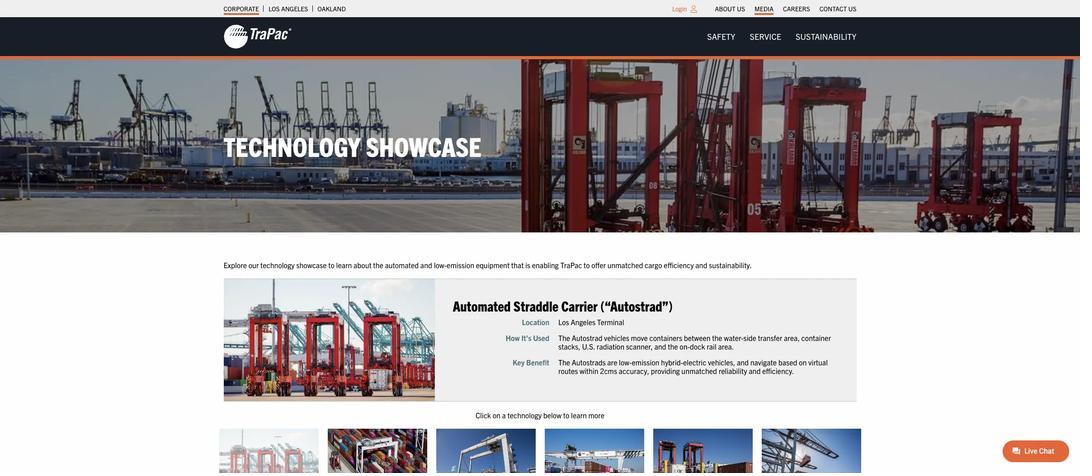Task type: locate. For each thing, give the bounding box(es) containing it.
on left 'a' on the bottom
[[493, 411, 501, 420]]

low- right the automated
[[434, 261, 447, 270]]

autostrads
[[572, 358, 606, 367]]

low- inside the autostrads are low-emission hybrid-electric vehicles, and navigate based on virtual routes within 2cms accuracy, providing unmatched reliability and efficiency.
[[619, 358, 632, 367]]

media link
[[755, 2, 774, 15]]

1 horizontal spatial low-
[[619, 358, 632, 367]]

angeles inside "link"
[[281, 5, 308, 13]]

1 vertical spatial menu bar
[[700, 28, 864, 46]]

technology
[[261, 261, 295, 270], [508, 411, 542, 420]]

reliability
[[719, 366, 747, 375]]

los inside automated straddle carrier ("autostrad") main content
[[558, 317, 569, 326]]

containers
[[650, 333, 682, 342]]

hybrid-
[[661, 358, 683, 367]]

0 horizontal spatial angeles
[[281, 5, 308, 13]]

to right the below
[[564, 411, 570, 420]]

accuracy,
[[619, 366, 649, 375]]

on
[[799, 358, 807, 367], [493, 411, 501, 420]]

emission left equipment
[[447, 261, 475, 270]]

los down automated straddle carrier ("autostrad")
[[558, 317, 569, 326]]

low- right are
[[619, 358, 632, 367]]

1 horizontal spatial emission
[[632, 358, 660, 367]]

explore
[[224, 261, 247, 270]]

transfer
[[758, 333, 783, 342]]

1 vertical spatial on
[[493, 411, 501, 420]]

the left on- on the bottom right
[[668, 342, 678, 351]]

technology right our
[[261, 261, 295, 270]]

0 horizontal spatial learn
[[336, 261, 352, 270]]

los inside "link"
[[269, 5, 280, 13]]

login
[[673, 5, 687, 13]]

about us link
[[715, 2, 746, 15]]

0 vertical spatial learn
[[336, 261, 352, 270]]

unmatched down dock
[[682, 366, 717, 375]]

0 vertical spatial trapac los angeles automated straddle carrier image
[[224, 279, 435, 401]]

careers
[[784, 5, 811, 13]]

0 vertical spatial on
[[799, 358, 807, 367]]

emission
[[447, 261, 475, 270], [632, 358, 660, 367]]

how
[[506, 333, 520, 342]]

1 vertical spatial emission
[[632, 358, 660, 367]]

angeles for los angeles terminal
[[571, 317, 596, 326]]

click on a technology below to learn more
[[476, 411, 605, 420]]

1 horizontal spatial los
[[558, 317, 569, 326]]

used
[[533, 333, 549, 342]]

within
[[580, 366, 599, 375]]

menu bar
[[711, 2, 862, 15], [700, 28, 864, 46]]

menu bar up service at top right
[[711, 2, 862, 15]]

learn left about
[[336, 261, 352, 270]]

and left navigate
[[737, 358, 749, 367]]

0 vertical spatial angeles
[[281, 5, 308, 13]]

angeles
[[281, 5, 308, 13], [571, 317, 596, 326]]

1 the from the top
[[558, 333, 570, 342]]

1 horizontal spatial the
[[668, 342, 678, 351]]

1 vertical spatial low-
[[619, 358, 632, 367]]

the left autostrad
[[558, 333, 570, 342]]

between
[[684, 333, 711, 342]]

1 vertical spatial angeles
[[571, 317, 596, 326]]

and up hybrid-
[[655, 342, 666, 351]]

trapac
[[561, 261, 582, 270]]

low-
[[434, 261, 447, 270], [619, 358, 632, 367]]

below
[[544, 411, 562, 420]]

0 horizontal spatial low-
[[434, 261, 447, 270]]

1 horizontal spatial technology
[[508, 411, 542, 420]]

us inside about us link
[[737, 5, 746, 13]]

emission down scanner,
[[632, 358, 660, 367]]

1 us from the left
[[737, 5, 746, 13]]

menu bar containing safety
[[700, 28, 864, 46]]

los angeles link
[[269, 2, 308, 15]]

0 horizontal spatial emission
[[447, 261, 475, 270]]

us right about
[[737, 5, 746, 13]]

the right about
[[373, 261, 384, 270]]

the for the autostrad vehicles move containers between the water-side transfer area, container stacks, u.s. radiation scanner, and the on-dock rail area.
[[558, 333, 570, 342]]

and right the automated
[[421, 261, 432, 270]]

the inside the autostrads are low-emission hybrid-electric vehicles, and navigate based on virtual routes within 2cms accuracy, providing unmatched reliability and efficiency.
[[558, 358, 570, 367]]

sustainability link
[[789, 28, 864, 46]]

1 vertical spatial los
[[558, 317, 569, 326]]

about
[[715, 5, 736, 13]]

routes
[[558, 366, 578, 375]]

automated
[[453, 297, 511, 314]]

that
[[512, 261, 524, 270]]

to right showcase
[[329, 261, 335, 270]]

menu bar containing about us
[[711, 2, 862, 15]]

media
[[755, 5, 774, 13]]

providing
[[651, 366, 680, 375]]

1 vertical spatial unmatched
[[682, 366, 717, 375]]

on-
[[680, 342, 690, 351]]

los
[[269, 5, 280, 13], [558, 317, 569, 326]]

0 horizontal spatial us
[[737, 5, 746, 13]]

learn left more
[[571, 411, 587, 420]]

the
[[373, 261, 384, 270], [712, 333, 723, 342], [668, 342, 678, 351]]

angeles up autostrad
[[571, 317, 596, 326]]

rail
[[707, 342, 717, 351]]

safety link
[[700, 28, 743, 46]]

0 horizontal spatial los
[[269, 5, 280, 13]]

a
[[502, 411, 506, 420]]

to
[[329, 261, 335, 270], [584, 261, 590, 270], [564, 411, 570, 420]]

the inside the autostrad vehicles move containers between the water-side transfer area, container stacks, u.s. radiation scanner, and the on-dock rail area.
[[558, 333, 570, 342]]

enabling
[[532, 261, 559, 270]]

automated straddle carrier ("autostrad") main content
[[215, 260, 1081, 473]]

efficiency
[[664, 261, 694, 270]]

to left offer
[[584, 261, 590, 270]]

about
[[354, 261, 372, 270]]

the left 'water-'
[[712, 333, 723, 342]]

automated straddle carrier ("autostrad")
[[453, 297, 673, 314]]

1 vertical spatial technology
[[508, 411, 542, 420]]

it's
[[522, 333, 532, 342]]

straddle
[[514, 297, 559, 314]]

our
[[249, 261, 259, 270]]

on right based
[[799, 358, 807, 367]]

unmatched right offer
[[608, 261, 644, 270]]

0 horizontal spatial unmatched
[[608, 261, 644, 270]]

light image
[[691, 5, 697, 13]]

2 horizontal spatial the
[[712, 333, 723, 342]]

explore our technology showcase to learn about the automated and low-emission equipment that is enabling trapac to offer unmatched cargo efficiency and sustainability.
[[224, 261, 752, 270]]

side
[[744, 333, 757, 342]]

area.
[[718, 342, 734, 351]]

trapac los angeles automated straddle carrier image
[[224, 279, 435, 401], [219, 429, 319, 473]]

the autostrad vehicles move containers between the water-side transfer area, container stacks, u.s. radiation scanner, and the on-dock rail area.
[[558, 333, 831, 351]]

0 vertical spatial the
[[558, 333, 570, 342]]

1 horizontal spatial unmatched
[[682, 366, 717, 375]]

and right the reliability
[[749, 366, 761, 375]]

1 horizontal spatial angeles
[[571, 317, 596, 326]]

the
[[558, 333, 570, 342], [558, 358, 570, 367]]

learn
[[336, 261, 352, 270], [571, 411, 587, 420]]

us inside the contact us link
[[849, 5, 857, 13]]

los up corporate image
[[269, 5, 280, 13]]

the down stacks,
[[558, 358, 570, 367]]

0 vertical spatial low-
[[434, 261, 447, 270]]

0 vertical spatial menu bar
[[711, 2, 862, 15]]

2 horizontal spatial to
[[584, 261, 590, 270]]

service link
[[743, 28, 789, 46]]

angeles inside automated straddle carrier ("autostrad") main content
[[571, 317, 596, 326]]

1 horizontal spatial us
[[849, 5, 857, 13]]

us right contact
[[849, 5, 857, 13]]

2 the from the top
[[558, 358, 570, 367]]

1 vertical spatial the
[[558, 358, 570, 367]]

0 vertical spatial technology
[[261, 261, 295, 270]]

unmatched
[[608, 261, 644, 270], [682, 366, 717, 375]]

1 horizontal spatial learn
[[571, 411, 587, 420]]

us for about us
[[737, 5, 746, 13]]

emission inside the autostrads are low-emission hybrid-electric vehicles, and navigate based on virtual routes within 2cms accuracy, providing unmatched reliability and efficiency.
[[632, 358, 660, 367]]

us
[[737, 5, 746, 13], [849, 5, 857, 13]]

0 horizontal spatial on
[[493, 411, 501, 420]]

technology right 'a' on the bottom
[[508, 411, 542, 420]]

1 horizontal spatial on
[[799, 358, 807, 367]]

("autostrad")
[[601, 297, 673, 314]]

oakland link
[[318, 2, 346, 15]]

key
[[513, 358, 525, 367]]

angeles left oakland
[[281, 5, 308, 13]]

0 vertical spatial los
[[269, 5, 280, 13]]

autostrad
[[572, 333, 603, 342]]

efficiency.
[[763, 366, 794, 375]]

scanner,
[[626, 342, 653, 351]]

menu bar down careers
[[700, 28, 864, 46]]

2 us from the left
[[849, 5, 857, 13]]



Task type: vqa. For each thing, say whether or not it's contained in the screenshot.
Terms link in the bottom of the page
no



Task type: describe. For each thing, give the bounding box(es) containing it.
and right efficiency at the bottom right
[[696, 261, 708, 270]]

area,
[[784, 333, 800, 342]]

corporate
[[224, 5, 259, 13]]

service
[[750, 31, 782, 42]]

oakland
[[318, 5, 346, 13]]

navigate
[[751, 358, 777, 367]]

u.s.
[[582, 342, 595, 351]]

careers link
[[784, 2, 811, 15]]

radiation
[[597, 342, 625, 351]]

showcase
[[296, 261, 327, 270]]

container
[[802, 333, 831, 342]]

safety
[[708, 31, 736, 42]]

vehicles
[[604, 333, 629, 342]]

is
[[526, 261, 531, 270]]

0 horizontal spatial technology
[[261, 261, 295, 270]]

1 vertical spatial trapac los angeles automated straddle carrier image
[[219, 429, 319, 473]]

dock
[[690, 342, 705, 351]]

water-
[[724, 333, 744, 342]]

the autostrads are low-emission hybrid-electric vehicles, and navigate based on virtual routes within 2cms accuracy, providing unmatched reliability and efficiency.
[[558, 358, 828, 375]]

terminal
[[597, 317, 624, 326]]

los angeles
[[269, 5, 308, 13]]

vehicles,
[[708, 358, 736, 367]]

2cms
[[600, 366, 617, 375]]

carrier
[[561, 297, 598, 314]]

offer
[[592, 261, 606, 270]]

corporate image
[[224, 24, 292, 49]]

how it's used
[[506, 333, 549, 342]]

based
[[779, 358, 798, 367]]

virtual
[[809, 358, 828, 367]]

click
[[476, 411, 491, 420]]

1 vertical spatial learn
[[571, 411, 587, 420]]

contact
[[820, 5, 847, 13]]

1 horizontal spatial to
[[564, 411, 570, 420]]

key benefit
[[513, 358, 549, 367]]

unmatched inside the autostrads are low-emission hybrid-electric vehicles, and navigate based on virtual routes within 2cms accuracy, providing unmatched reliability and efficiency.
[[682, 366, 717, 375]]

benefit
[[526, 358, 549, 367]]

contact us link
[[820, 2, 857, 15]]

login link
[[673, 5, 687, 13]]

equipment
[[476, 261, 510, 270]]

automated
[[385, 261, 419, 270]]

0 horizontal spatial to
[[329, 261, 335, 270]]

los for los angeles
[[269, 5, 280, 13]]

stacks,
[[558, 342, 581, 351]]

angeles for los angeles
[[281, 5, 308, 13]]

corporate link
[[224, 2, 259, 15]]

trapac los angeles automated radiation scanning image
[[653, 429, 753, 473]]

technology showcase
[[224, 129, 482, 162]]

los angeles terminal
[[558, 317, 624, 326]]

location
[[522, 317, 549, 326]]

0 vertical spatial emission
[[447, 261, 475, 270]]

sustainability.
[[709, 261, 752, 270]]

technology
[[224, 129, 361, 162]]

0 horizontal spatial the
[[373, 261, 384, 270]]

contact us
[[820, 5, 857, 13]]

los for los angeles terminal
[[558, 317, 569, 326]]

about us
[[715, 5, 746, 13]]

the for the autostrads are low-emission hybrid-electric vehicles, and navigate based on virtual routes within 2cms accuracy, providing unmatched reliability and efficiency.
[[558, 358, 570, 367]]

trapac los angeles automated stacking crane image
[[328, 429, 427, 473]]

cargo
[[645, 261, 663, 270]]

showcase
[[366, 129, 482, 162]]

on inside the autostrads are low-emission hybrid-electric vehicles, and navigate based on virtual routes within 2cms accuracy, providing unmatched reliability and efficiency.
[[799, 358, 807, 367]]

electric
[[683, 358, 707, 367]]

move
[[631, 333, 648, 342]]

us for contact us
[[849, 5, 857, 13]]

and inside the autostrad vehicles move containers between the water-side transfer area, container stacks, u.s. radiation scanner, and the on-dock rail area.
[[655, 342, 666, 351]]

are
[[607, 358, 617, 367]]

0 vertical spatial unmatched
[[608, 261, 644, 270]]

more
[[589, 411, 605, 420]]

sustainability
[[796, 31, 857, 42]]



